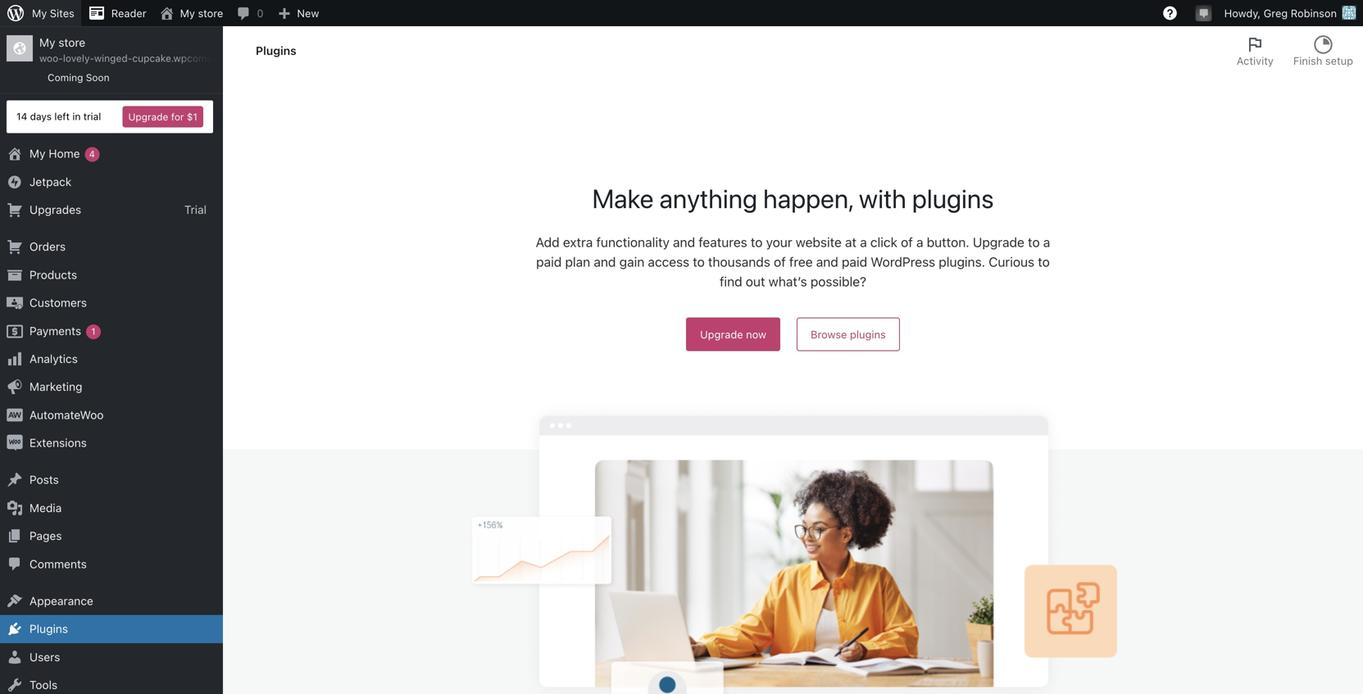 Task type: describe. For each thing, give the bounding box(es) containing it.
analytics link
[[0, 345, 223, 373]]

comments
[[30, 557, 87, 571]]

my for my store
[[180, 7, 195, 19]]

browse plugins
[[811, 328, 886, 341]]

0 vertical spatial of
[[901, 234, 913, 250]]

wordpress
[[871, 254, 936, 270]]

media
[[30, 501, 62, 515]]

customers
[[30, 296, 87, 310]]

make
[[592, 183, 654, 214]]

0 horizontal spatial and
[[594, 254, 616, 270]]

website
[[796, 234, 842, 250]]

curious
[[989, 254, 1035, 270]]

users link
[[0, 644, 223, 672]]

with
[[859, 183, 907, 214]]

customers link
[[0, 289, 223, 317]]

upgrade now
[[700, 328, 767, 341]]

trial
[[83, 111, 101, 122]]

0
[[257, 7, 264, 19]]

to left your
[[751, 234, 763, 250]]

winged-
[[94, 53, 132, 64]]

finish setup
[[1294, 55, 1354, 67]]

tools
[[30, 679, 58, 692]]

woo-
[[39, 53, 63, 64]]

what's
[[769, 274, 807, 289]]

extensions link
[[0, 429, 223, 457]]

1 paid from the left
[[536, 254, 562, 270]]

toolbar navigation
[[0, 0, 1364, 30]]

2 a from the left
[[917, 234, 924, 250]]

trial
[[184, 203, 207, 216]]

$1
[[187, 111, 198, 123]]

now
[[746, 328, 767, 341]]

0 link
[[230, 0, 270, 26]]

jetpack link
[[0, 168, 223, 196]]

my store
[[180, 7, 223, 19]]

possible?
[[811, 274, 867, 289]]

pages link
[[0, 522, 223, 550]]

free
[[790, 254, 813, 270]]

howdy, greg robinson
[[1225, 7, 1337, 19]]

store for my store woo-lovely-winged-cupcake.wpcomstaging.com coming soon
[[58, 36, 85, 49]]

sites
[[50, 7, 74, 19]]

products link
[[0, 261, 223, 289]]

upgrade for upgrade for $1
[[128, 111, 168, 123]]

out
[[746, 274, 765, 289]]

14
[[16, 111, 27, 122]]

finish
[[1294, 55, 1323, 67]]

activity
[[1237, 55, 1274, 67]]

1
[[91, 326, 95, 337]]

upgrade for $1 button
[[123, 106, 203, 128]]

for
[[171, 111, 184, 123]]

howdy,
[[1225, 7, 1261, 19]]

activity button
[[1227, 26, 1284, 75]]

gain
[[620, 254, 645, 270]]

jetpack
[[30, 175, 72, 188]]

my for my home 4
[[30, 147, 46, 160]]

coming
[[48, 72, 83, 83]]

browse
[[811, 328, 847, 341]]

store for my store
[[198, 7, 223, 19]]

pages
[[30, 529, 62, 543]]

plugins link
[[0, 616, 223, 644]]

automatewoo link
[[0, 401, 223, 429]]

1 horizontal spatial plugins
[[912, 183, 994, 214]]

upgrade now link
[[686, 318, 781, 351]]

make anything happen, with plugins
[[592, 183, 994, 214]]

features
[[699, 234, 748, 250]]

access
[[648, 254, 690, 270]]

plugins inside browse plugins link
[[850, 328, 886, 341]]

marketing link
[[0, 373, 223, 401]]

finish setup button
[[1284, 26, 1364, 75]]

add
[[536, 234, 560, 250]]

posts
[[30, 473, 59, 487]]

at
[[845, 234, 857, 250]]

button.
[[927, 234, 970, 250]]

new link
[[270, 0, 326, 26]]

orders link
[[0, 233, 223, 261]]

automatewoo
[[30, 408, 104, 422]]

1 a from the left
[[860, 234, 867, 250]]



Task type: vqa. For each thing, say whether or not it's contained in the screenshot.
workflow…
no



Task type: locate. For each thing, give the bounding box(es) containing it.
plugins up the users
[[30, 623, 68, 636]]

plugins.
[[939, 254, 986, 270]]

cupcake.wpcomstaging.com
[[132, 53, 264, 64]]

1 vertical spatial of
[[774, 254, 786, 270]]

my sites link
[[0, 0, 81, 26]]

home
[[49, 147, 80, 160]]

my for my store woo-lovely-winged-cupcake.wpcomstaging.com coming soon
[[39, 36, 55, 49]]

my inside my store woo-lovely-winged-cupcake.wpcomstaging.com coming soon
[[39, 36, 55, 49]]

media link
[[0, 494, 223, 522]]

upgrade left now
[[700, 328, 743, 341]]

notification image
[[1198, 6, 1211, 19]]

1 horizontal spatial a
[[917, 234, 924, 250]]

analytics
[[30, 352, 78, 366]]

take your store to the next level, with extensions image
[[469, 400, 1118, 694]]

1 horizontal spatial plugins
[[256, 44, 297, 57]]

store
[[198, 7, 223, 19], [58, 36, 85, 49]]

of up wordpress
[[901, 234, 913, 250]]

1 horizontal spatial store
[[198, 7, 223, 19]]

store left "0" 'link'
[[198, 7, 223, 19]]

0 vertical spatial upgrade
[[128, 111, 168, 123]]

2 horizontal spatial a
[[1044, 234, 1051, 250]]

click
[[871, 234, 898, 250]]

2 vertical spatial upgrade
[[700, 328, 743, 341]]

comments link
[[0, 550, 223, 578]]

0 vertical spatial store
[[198, 7, 223, 19]]

my
[[32, 7, 47, 19], [180, 7, 195, 19], [39, 36, 55, 49], [30, 147, 46, 160]]

anything
[[660, 183, 758, 214]]

upgrade left for
[[128, 111, 168, 123]]

1 vertical spatial plugins
[[30, 623, 68, 636]]

greg
[[1264, 7, 1288, 19]]

upgrade
[[128, 111, 168, 123], [973, 234, 1025, 250], [700, 328, 743, 341]]

2 paid from the left
[[842, 254, 868, 270]]

happen,
[[763, 183, 853, 214]]

2 horizontal spatial upgrade
[[973, 234, 1025, 250]]

14 days left in trial
[[16, 111, 101, 122]]

my store link
[[153, 0, 230, 26]]

1 horizontal spatial upgrade
[[700, 328, 743, 341]]

functionality
[[596, 234, 670, 250]]

plugins inside main menu navigation
[[30, 623, 68, 636]]

appearance link
[[0, 587, 223, 616]]

appearance
[[30, 594, 93, 608]]

to right curious
[[1038, 254, 1050, 270]]

plan
[[565, 254, 591, 270]]

marketing
[[30, 380, 82, 394]]

extra
[[563, 234, 593, 250]]

to
[[751, 234, 763, 250], [1028, 234, 1040, 250], [693, 254, 705, 270], [1038, 254, 1050, 270]]

products
[[30, 268, 77, 282]]

tools link
[[0, 672, 223, 694]]

soon
[[86, 72, 110, 83]]

and left gain
[[594, 254, 616, 270]]

my up 'woo-'
[[39, 36, 55, 49]]

upgrade up curious
[[973, 234, 1025, 250]]

a
[[860, 234, 867, 250], [917, 234, 924, 250], [1044, 234, 1051, 250]]

0 horizontal spatial plugins
[[850, 328, 886, 341]]

posts link
[[0, 466, 223, 494]]

orders
[[30, 240, 66, 253]]

1 vertical spatial store
[[58, 36, 85, 49]]

setup
[[1326, 55, 1354, 67]]

my up cupcake.wpcomstaging.com
[[180, 7, 195, 19]]

my store woo-lovely-winged-cupcake.wpcomstaging.com coming soon
[[39, 36, 264, 83]]

extensions
[[30, 436, 87, 450]]

find
[[720, 274, 743, 289]]

upgrade inside button
[[128, 111, 168, 123]]

0 horizontal spatial a
[[860, 234, 867, 250]]

0 horizontal spatial plugins
[[30, 623, 68, 636]]

to right access
[[693, 254, 705, 270]]

browse plugins link
[[797, 318, 900, 351]]

users
[[30, 651, 60, 664]]

store inside my store woo-lovely-winged-cupcake.wpcomstaging.com coming soon
[[58, 36, 85, 49]]

payments 1
[[30, 324, 95, 338]]

and up access
[[673, 234, 695, 250]]

add extra functionality and features to your website at a click of a button. upgrade to a paid plan and gain access to thousands of free and paid wordpress plugins. curious to find out what's possible?
[[536, 234, 1051, 289]]

4
[[89, 149, 95, 160]]

thousands
[[708, 254, 771, 270]]

my for my sites
[[32, 7, 47, 19]]

left
[[54, 111, 70, 122]]

2 horizontal spatial and
[[816, 254, 839, 270]]

and down website
[[816, 254, 839, 270]]

upgrades
[[30, 203, 81, 216]]

1 vertical spatial plugins
[[850, 328, 886, 341]]

your
[[766, 234, 793, 250]]

upgrade for $1
[[128, 111, 198, 123]]

plugins down 0
[[256, 44, 297, 57]]

reader
[[111, 7, 146, 19]]

my sites
[[32, 7, 74, 19]]

upgrade inside add extra functionality and features to your website at a click of a button. upgrade to a paid plan and gain access to thousands of free and paid wordpress plugins. curious to find out what's possible?
[[973, 234, 1025, 250]]

my inside 'my sites' link
[[32, 7, 47, 19]]

plugins right browse
[[850, 328, 886, 341]]

plugins
[[912, 183, 994, 214], [850, 328, 886, 341]]

store up lovely-
[[58, 36, 85, 49]]

paid
[[536, 254, 562, 270], [842, 254, 868, 270]]

paid down add
[[536, 254, 562, 270]]

my home 4
[[30, 147, 95, 160]]

days
[[30, 111, 52, 122]]

0 vertical spatial plugins
[[256, 44, 297, 57]]

to up curious
[[1028, 234, 1040, 250]]

main menu navigation
[[0, 26, 264, 694]]

paid down at
[[842, 254, 868, 270]]

new
[[297, 7, 319, 19]]

tab list containing activity
[[1227, 26, 1364, 75]]

and
[[673, 234, 695, 250], [594, 254, 616, 270], [816, 254, 839, 270]]

0 horizontal spatial upgrade
[[128, 111, 168, 123]]

of
[[901, 234, 913, 250], [774, 254, 786, 270]]

my left home
[[30, 147, 46, 160]]

my left sites on the top of the page
[[32, 7, 47, 19]]

0 vertical spatial plugins
[[912, 183, 994, 214]]

1 horizontal spatial and
[[673, 234, 695, 250]]

plugins up button.
[[912, 183, 994, 214]]

store inside my store link
[[198, 7, 223, 19]]

3 a from the left
[[1044, 234, 1051, 250]]

upgrade for upgrade now
[[700, 328, 743, 341]]

robinson
[[1291, 7, 1337, 19]]

of down your
[[774, 254, 786, 270]]

0 horizontal spatial paid
[[536, 254, 562, 270]]

1 horizontal spatial paid
[[842, 254, 868, 270]]

plugins
[[256, 44, 297, 57], [30, 623, 68, 636]]

reader link
[[81, 0, 153, 26]]

1 horizontal spatial of
[[901, 234, 913, 250]]

0 horizontal spatial of
[[774, 254, 786, 270]]

in
[[72, 111, 81, 122]]

lovely-
[[63, 53, 94, 64]]

1 vertical spatial upgrade
[[973, 234, 1025, 250]]

tab list
[[1227, 26, 1364, 75]]

0 horizontal spatial store
[[58, 36, 85, 49]]

my inside my store link
[[180, 7, 195, 19]]



